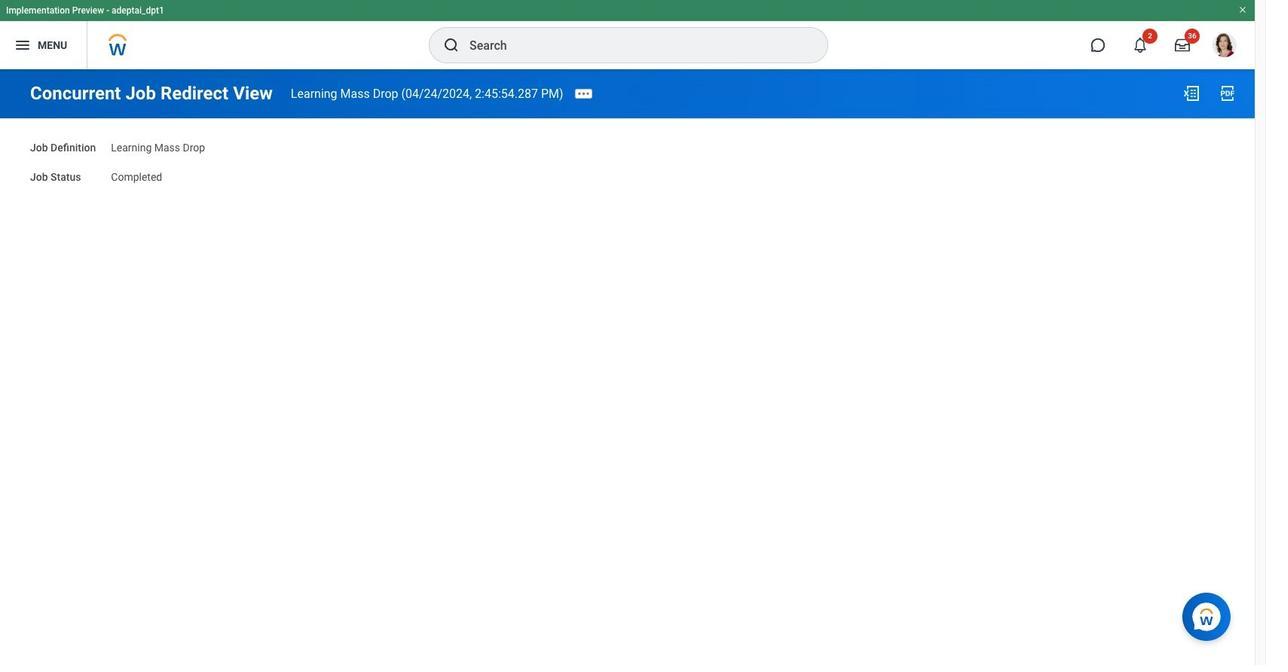 Task type: vqa. For each thing, say whether or not it's contained in the screenshot.
"LEARNING MASS DROP" element
yes



Task type: locate. For each thing, give the bounding box(es) containing it.
view printable version (pdf) image
[[1219, 84, 1237, 103]]

notifications large image
[[1133, 38, 1148, 53]]

completed element
[[111, 168, 162, 183]]

main content
[[0, 69, 1255, 199]]

banner
[[0, 0, 1255, 69]]

export to excel image
[[1183, 84, 1201, 103]]

Search Workday  search field
[[470, 29, 797, 62]]

learning mass drop (04/24/2024, 2:45:54.287 pm) element
[[291, 86, 564, 101]]

profile logan mcneil image
[[1213, 33, 1237, 60]]



Task type: describe. For each thing, give the bounding box(es) containing it.
close environment banner image
[[1239, 5, 1248, 14]]

justify image
[[14, 36, 32, 54]]

inbox large image
[[1176, 38, 1191, 53]]

learning mass drop element
[[111, 139, 205, 154]]

search image
[[443, 36, 461, 54]]



